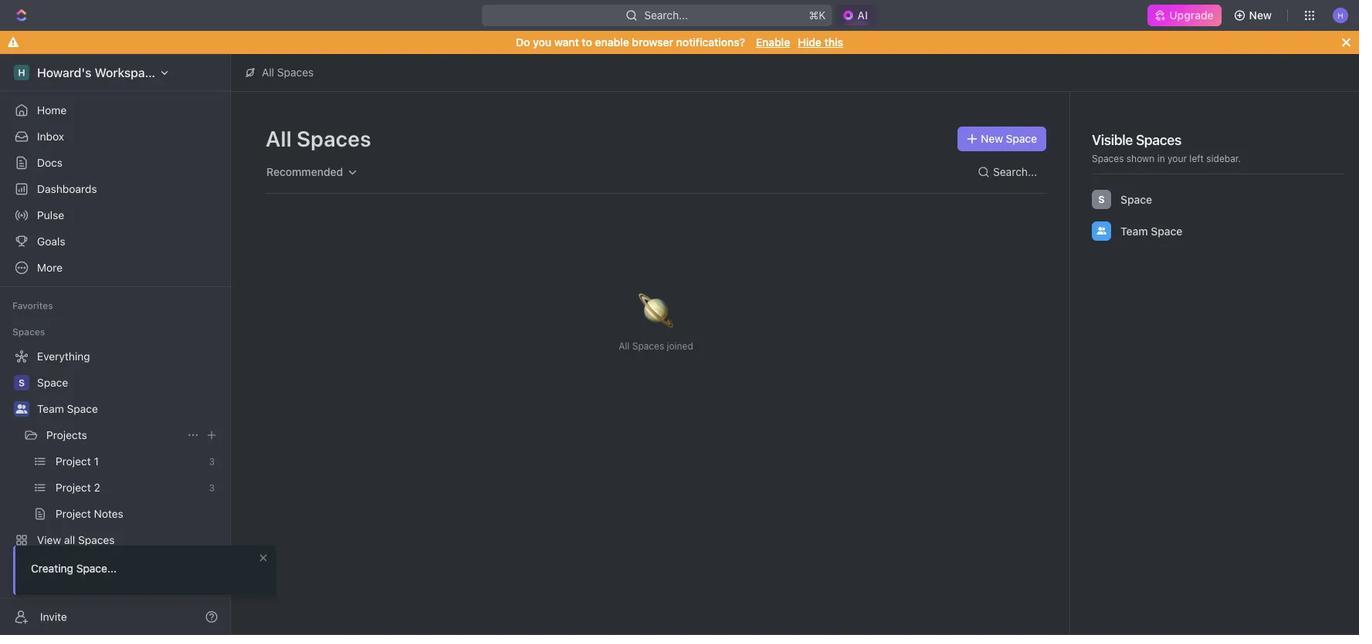 Task type: describe. For each thing, give the bounding box(es) containing it.
goals link
[[6, 229, 224, 254]]

⌘k
[[809, 9, 826, 22]]

projects
[[46, 429, 87, 442]]

shown
[[1127, 153, 1155, 164]]

to
[[582, 36, 592, 49]]

space down shown
[[1121, 193, 1153, 206]]

3 for 2
[[209, 483, 215, 494]]

1 vertical spatial all
[[266, 126, 292, 151]]

new button
[[1228, 3, 1281, 28]]

recommended button
[[260, 159, 366, 185]]

0 vertical spatial all spaces
[[262, 66, 314, 79]]

project 2 link
[[56, 476, 203, 501]]

project 2
[[56, 482, 100, 494]]

3 for 1
[[209, 457, 215, 467]]

project 1
[[56, 455, 99, 468]]

invite
[[40, 611, 67, 624]]

all spaces joined
[[619, 341, 693, 351]]

home
[[37, 104, 67, 117]]

project notes
[[56, 508, 123, 521]]

0 vertical spatial team space
[[1121, 225, 1183, 238]]

1
[[94, 455, 99, 468]]

inbox
[[37, 130, 64, 143]]

2
[[94, 482, 100, 494]]

upgrade link
[[1148, 5, 1222, 26]]

you
[[533, 36, 552, 49]]

hide
[[798, 36, 822, 49]]

recommended
[[266, 166, 343, 178]]

space inside new space button
[[1006, 132, 1037, 145]]

visible spaces spaces shown in your left sidebar.
[[1092, 131, 1241, 164]]

sidebar.
[[1207, 153, 1241, 164]]

favorites button
[[6, 297, 59, 315]]

all
[[64, 534, 75, 547]]

h inside sidebar navigation
[[18, 67, 25, 78]]

left
[[1190, 153, 1204, 164]]

view all spaces link
[[6, 528, 221, 553]]

want
[[554, 36, 579, 49]]

dashboards
[[37, 183, 97, 195]]

team space link
[[37, 397, 221, 422]]

howard's workspace
[[37, 65, 159, 80]]

your
[[1168, 153, 1187, 164]]

projects link
[[46, 423, 181, 448]]

in
[[1158, 153, 1165, 164]]

project for project 1
[[56, 455, 91, 468]]

more button
[[6, 256, 224, 280]]

2 vertical spatial all
[[619, 341, 630, 351]]

everything
[[37, 350, 90, 363]]

tree inside sidebar navigation
[[6, 345, 224, 579]]

view all spaces
[[37, 534, 115, 547]]

0 vertical spatial user group image
[[1097, 227, 1107, 235]]

howard's
[[37, 65, 92, 80]]

search... inside button
[[993, 166, 1037, 178]]

creating
[[31, 563, 73, 575]]

0 vertical spatial team
[[1121, 225, 1148, 238]]



Task type: vqa. For each thing, say whether or not it's contained in the screenshot.
the top laptop code image
no



Task type: locate. For each thing, give the bounding box(es) containing it.
h
[[1338, 11, 1344, 20], [18, 67, 25, 78]]

view
[[37, 534, 61, 547]]

new up search... button
[[981, 132, 1003, 145]]

0 vertical spatial 3
[[209, 457, 215, 467]]

all
[[262, 66, 274, 79], [266, 126, 292, 151], [619, 341, 630, 351]]

space up projects
[[67, 403, 98, 416]]

0 horizontal spatial team space
[[37, 403, 98, 416]]

team space up projects
[[37, 403, 98, 416]]

0 horizontal spatial user group image
[[16, 405, 27, 414]]

project inside 'link'
[[56, 508, 91, 521]]

workspace
[[95, 65, 159, 80]]

home link
[[6, 98, 224, 123]]

1 horizontal spatial user group image
[[1097, 227, 1107, 235]]

0 horizontal spatial search...
[[644, 9, 688, 22]]

browser
[[632, 36, 674, 49]]

space link
[[37, 371, 221, 395]]

everything link
[[6, 345, 221, 369]]

1 horizontal spatial team space
[[1121, 225, 1183, 238]]

new inside new button
[[1249, 9, 1272, 22]]

s
[[18, 378, 25, 389]]

1 vertical spatial team
[[37, 403, 64, 416]]

space, , element
[[14, 375, 29, 391]]

project up view all spaces in the left of the page
[[56, 508, 91, 521]]

user group image inside tree
[[16, 405, 27, 414]]

project for project notes
[[56, 508, 91, 521]]

user group image
[[1097, 227, 1107, 235], [16, 405, 27, 414]]

team space
[[1121, 225, 1183, 238], [37, 403, 98, 416]]

1 vertical spatial new
[[981, 132, 1003, 145]]

1 vertical spatial 3
[[209, 483, 215, 494]]

favorites
[[12, 300, 53, 311]]

howard's workspace, , element
[[14, 65, 29, 80]]

1 vertical spatial h
[[18, 67, 25, 78]]

space
[[1006, 132, 1037, 145], [1121, 193, 1153, 206], [1151, 225, 1183, 238], [37, 377, 68, 389], [67, 403, 98, 416]]

enable
[[756, 36, 790, 49]]

1 vertical spatial user group image
[[16, 405, 27, 414]]

team inside tree
[[37, 403, 64, 416]]

space inside space link
[[37, 377, 68, 389]]

new right upgrade
[[1249, 9, 1272, 22]]

1 3 from the top
[[209, 457, 215, 467]]

docs link
[[6, 151, 224, 175]]

joined
[[667, 341, 693, 351]]

sidebar navigation
[[0, 54, 234, 636]]

project left "2"
[[56, 482, 91, 494]]

search... button
[[972, 160, 1047, 185]]

docs
[[37, 156, 63, 169]]

do
[[516, 36, 530, 49]]

1 vertical spatial search...
[[993, 166, 1037, 178]]

space down in
[[1151, 225, 1183, 238]]

team space inside team space link
[[37, 403, 98, 416]]

h inside dropdown button
[[1338, 11, 1344, 20]]

project
[[56, 455, 91, 468], [56, 482, 91, 494], [56, 508, 91, 521]]

inbox link
[[6, 124, 224, 149]]

ai button
[[836, 5, 877, 26]]

space down everything
[[37, 377, 68, 389]]

dashboards link
[[6, 177, 224, 202]]

pulse link
[[6, 203, 224, 228]]

0 horizontal spatial new
[[981, 132, 1003, 145]]

1 horizontal spatial search...
[[993, 166, 1037, 178]]

2 3 from the top
[[209, 483, 215, 494]]

h button
[[1329, 3, 1353, 28]]

pulse
[[37, 209, 64, 222]]

2 vertical spatial project
[[56, 508, 91, 521]]

0 vertical spatial h
[[1338, 11, 1344, 20]]

new inside new space button
[[981, 132, 1003, 145]]

spaces inside view all spaces link
[[78, 534, 115, 547]]

0 vertical spatial all
[[262, 66, 274, 79]]

search... up do you want to enable browser notifications? enable hide this
[[644, 9, 688, 22]]

1 horizontal spatial h
[[1338, 11, 1344, 20]]

visible
[[1092, 131, 1133, 148]]

project notes link
[[56, 502, 221, 527]]

notifications?
[[676, 36, 745, 49]]

tree containing everything
[[6, 345, 224, 579]]

1 horizontal spatial team
[[1121, 225, 1148, 238]]

1 vertical spatial team space
[[37, 403, 98, 416]]

all spaces
[[262, 66, 314, 79], [266, 126, 371, 151]]

ai
[[858, 9, 868, 22]]

goals
[[37, 235, 65, 248]]

project 1 link
[[56, 450, 203, 474]]

3
[[209, 457, 215, 467], [209, 483, 215, 494]]

0 horizontal spatial h
[[18, 67, 25, 78]]

tree
[[6, 345, 224, 579]]

spaces
[[277, 66, 314, 79], [297, 126, 371, 151], [1136, 131, 1182, 148], [1092, 153, 1124, 164], [12, 327, 45, 338], [632, 341, 664, 351], [78, 534, 115, 547]]

1 horizontal spatial new
[[1249, 9, 1272, 22]]

space inside team space link
[[67, 403, 98, 416]]

0 horizontal spatial team
[[37, 403, 64, 416]]

team down shown
[[1121, 225, 1148, 238]]

new space button
[[958, 127, 1047, 151]]

1 vertical spatial all spaces
[[266, 126, 371, 151]]

space up search... button
[[1006, 132, 1037, 145]]

notes
[[94, 508, 123, 521]]

0 vertical spatial search...
[[644, 9, 688, 22]]

project left 1
[[56, 455, 91, 468]]

new for new space
[[981, 132, 1003, 145]]

team up projects
[[37, 403, 64, 416]]

2 project from the top
[[56, 482, 91, 494]]

search...
[[644, 9, 688, 22], [993, 166, 1037, 178]]

do you want to enable browser notifications? enable hide this
[[516, 36, 843, 49]]

new space
[[981, 132, 1037, 145]]

1 vertical spatial project
[[56, 482, 91, 494]]

0 vertical spatial new
[[1249, 9, 1272, 22]]

1 project from the top
[[56, 455, 91, 468]]

creating space...
[[31, 563, 117, 575]]

this
[[825, 36, 843, 49]]

enable
[[595, 36, 629, 49]]

0 vertical spatial project
[[56, 455, 91, 468]]

3 project from the top
[[56, 508, 91, 521]]

project for project 2
[[56, 482, 91, 494]]

team
[[1121, 225, 1148, 238], [37, 403, 64, 416]]

new
[[1249, 9, 1272, 22], [981, 132, 1003, 145]]

more
[[37, 261, 63, 274]]

search... down new space
[[993, 166, 1037, 178]]

upgrade
[[1170, 9, 1214, 22]]

project inside "link"
[[56, 482, 91, 494]]

new for new
[[1249, 9, 1272, 22]]

space...
[[76, 563, 117, 575]]

team space down in
[[1121, 225, 1183, 238]]



